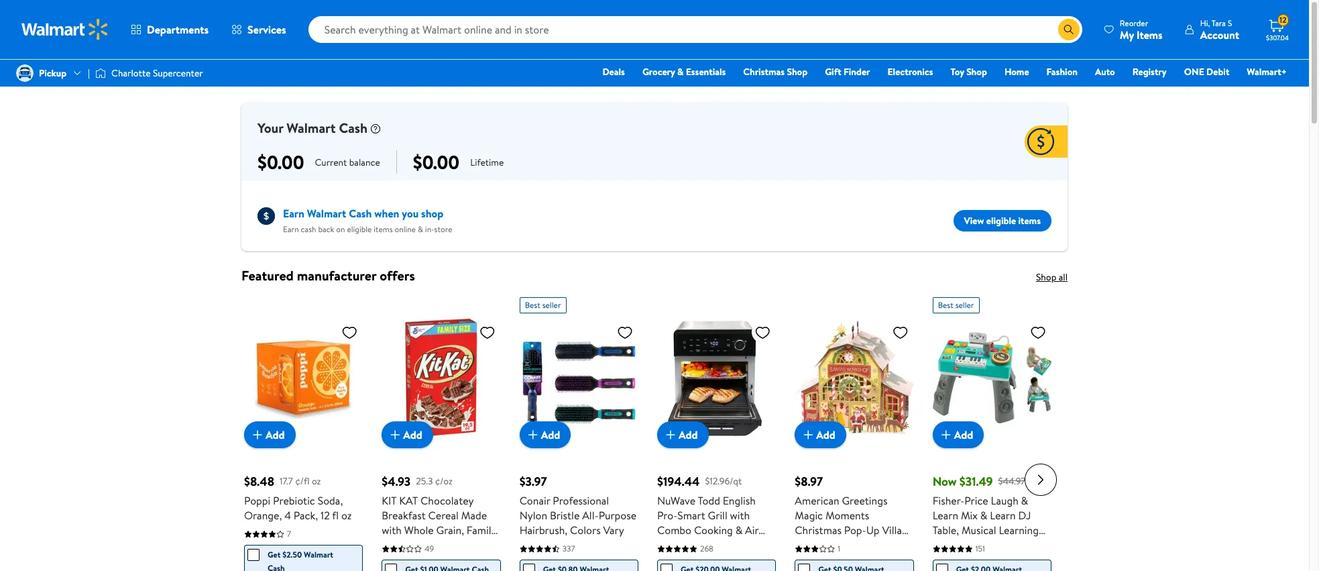 Task type: vqa. For each thing, say whether or not it's contained in the screenshot.
the left Learn
yes



Task type: locate. For each thing, give the bounding box(es) containing it.
add button up $8.97
[[795, 422, 847, 448]]

add to cart image for $8.48
[[250, 427, 266, 443]]

walmart image
[[21, 19, 109, 40]]

seller for conair professional nylon bristle all-purpose hairbrush, colors vary image at bottom left
[[543, 299, 561, 311]]

fisher-
[[933, 493, 965, 508]]

1 $0.00 from the left
[[258, 149, 304, 175]]

& right 151
[[993, 538, 1000, 552]]

1 horizontal spatial best seller
[[939, 299, 975, 311]]

services button
[[220, 13, 298, 46]]

cooking
[[694, 523, 733, 538]]

0 vertical spatial walmart
[[287, 119, 336, 137]]

0 horizontal spatial toy
[[933, 538, 949, 552]]

table,
[[933, 523, 960, 538]]

add to cart image up "$4.93"
[[387, 427, 404, 443]]

pop-
[[845, 523, 867, 538]]

vary
[[604, 523, 625, 538]]

add to cart image up $3.97 on the left bottom of page
[[525, 427, 541, 443]]

0 horizontal spatial oz
[[312, 474, 321, 488]]

add up 25.3
[[404, 428, 423, 442]]

0 horizontal spatial with
[[382, 523, 402, 538]]

american greetings magic moments christmas pop-up village collectible decoration (santa's workshop) image
[[795, 319, 914, 438]]

earn left cash
[[283, 223, 299, 235]]

supercenter
[[153, 66, 203, 80]]

$2.50
[[283, 549, 302, 561]]

nylon
[[520, 508, 548, 523]]

with
[[730, 508, 750, 523], [382, 523, 402, 538]]

0 horizontal spatial eligible
[[347, 223, 372, 235]]

made
[[461, 508, 487, 523]]

1 add from the left
[[266, 428, 285, 442]]

walmart inside the get $2.50 walmart cash
[[304, 549, 334, 561]]

add to cart image for kit kat chocolatey breakfast cereal made with whole grain, family size, 19.5 oz image
[[387, 427, 404, 443]]

walmart inside earn walmart cash when you shop earn cash back on eligible items online & in-store
[[307, 206, 346, 221]]

seller for 'fisher-price laugh & learn mix & learn dj table, musical learning toy for baby & toddler' image
[[956, 299, 975, 311]]

with inside $4.93 25.3 ¢/oz kit kat chocolatey breakfast cereal made with whole grain, family size, 19.5 oz
[[382, 523, 402, 538]]

walmart
[[287, 119, 336, 137], [307, 206, 346, 221], [304, 549, 334, 561]]

walmart right $2.50
[[304, 549, 334, 561]]

1 horizontal spatial $0.00
[[413, 149, 460, 175]]

0 horizontal spatial add to cart image
[[387, 427, 404, 443]]

add to favorites list, kit kat chocolatey breakfast cereal made with whole grain, family size, 19.5 oz image
[[480, 324, 496, 341]]

5 add button from the left
[[795, 422, 847, 448]]

items inside earn walmart cash when you shop earn cash back on eligible items online & in-store
[[374, 223, 393, 235]]

2 learn from the left
[[991, 508, 1016, 523]]

walmart up current
[[287, 119, 336, 137]]

learn
[[933, 508, 959, 523], [991, 508, 1016, 523]]

0 horizontal spatial seller
[[543, 299, 561, 311]]

$0.00 down your
[[258, 149, 304, 175]]

gift finder link
[[819, 64, 877, 79]]

best seller
[[525, 299, 561, 311], [939, 299, 975, 311]]

with right grill
[[730, 508, 750, 523]]

purpose
[[599, 508, 637, 523]]

0 vertical spatial cash
[[339, 119, 368, 137]]

cereal
[[429, 508, 459, 523]]

tara
[[1212, 17, 1227, 29]]

product group containing $8.48
[[244, 292, 363, 571]]

add button up $3.97 on the left bottom of page
[[520, 422, 571, 448]]

product group
[[244, 292, 363, 571], [382, 292, 501, 571], [520, 292, 639, 571], [658, 292, 777, 571], [795, 292, 914, 571], [933, 292, 1052, 571]]

4 add from the left
[[679, 428, 698, 442]]

christmas right essentials
[[744, 65, 785, 79]]

shop left all
[[1037, 270, 1057, 284]]

s
[[1229, 17, 1233, 29]]

1 horizontal spatial shop
[[967, 65, 988, 79]]

add up $8.97
[[817, 428, 836, 442]]

2 add to cart image from the left
[[525, 427, 541, 443]]

mix
[[962, 508, 978, 523]]

cash left when
[[349, 206, 372, 221]]

cash left your rewards information icon
[[339, 119, 368, 137]]

fl
[[332, 508, 339, 523]]

$194.44
[[658, 473, 700, 490]]

1 vertical spatial 12
[[321, 508, 330, 523]]

manufacturer
[[297, 266, 377, 285]]

christmas shop
[[744, 65, 808, 79]]

1 add button from the left
[[244, 422, 296, 448]]

christmas shop link
[[738, 64, 814, 79]]

toy shop link
[[945, 64, 994, 79]]

1 best from the left
[[525, 299, 541, 311]]

1 horizontal spatial seller
[[956, 299, 975, 311]]

1 earn from the top
[[283, 206, 305, 221]]

0 horizontal spatial best seller
[[525, 299, 561, 311]]

conair professional nylon bristle all-purpose hairbrush, colors vary image
[[520, 319, 639, 438]]

dj
[[1019, 508, 1032, 523]]

shop left gift
[[787, 65, 808, 79]]

add up $3.97 on the left bottom of page
[[541, 428, 560, 442]]

3 product group from the left
[[520, 292, 639, 571]]

shop for christmas shop
[[787, 65, 808, 79]]

2 horizontal spatial shop
[[1037, 270, 1057, 284]]

decoration
[[848, 538, 901, 552]]

$0.00 for current balance
[[258, 149, 304, 175]]

 image
[[95, 66, 106, 80]]

0 vertical spatial toy
[[951, 65, 965, 79]]

add to cart image for conair professional nylon bristle all-purpose hairbrush, colors vary image at bottom left
[[525, 427, 541, 443]]

oz right fl
[[342, 508, 352, 523]]

& left air
[[736, 523, 743, 538]]

4 add button from the left
[[658, 422, 709, 448]]

debit
[[1207, 65, 1230, 79]]

next slide for product carousel list image
[[1025, 463, 1058, 496]]

learn left mix
[[933, 508, 959, 523]]

product group containing $4.93
[[382, 292, 501, 571]]

laugh
[[991, 493, 1019, 508]]

& right "grocery"
[[678, 65, 684, 79]]

 image
[[16, 64, 34, 82]]

eligible right view
[[987, 214, 1017, 227]]

2 product group from the left
[[382, 292, 501, 571]]

& inside the $194.44 $12.96/qt nuwave todd english pro-smart grill with combo cooking & air frying capabilities
[[736, 523, 743, 538]]

1 vertical spatial oz
[[342, 508, 352, 523]]

add button up $194.44
[[658, 422, 709, 448]]

2 horizontal spatial oz
[[425, 538, 435, 552]]

cash inside earn walmart cash when you shop earn cash back on eligible items online & in-store
[[349, 206, 372, 221]]

add for $8.97
[[817, 428, 836, 442]]

2 add to cart image from the left
[[663, 427, 679, 443]]

0 vertical spatial earn
[[283, 206, 305, 221]]

4 add to cart image from the left
[[939, 427, 955, 443]]

2 best seller from the left
[[939, 299, 975, 311]]

cash inside the get $2.50 walmart cash
[[268, 563, 285, 571]]

essentials
[[686, 65, 726, 79]]

christmas up 1
[[795, 523, 842, 538]]

2 vertical spatial cash
[[268, 563, 285, 571]]

1 horizontal spatial with
[[730, 508, 750, 523]]

add to cart image up $8.97
[[801, 427, 817, 443]]

1 vertical spatial earn
[[283, 223, 299, 235]]

with left 19.5
[[382, 523, 402, 538]]

5 add from the left
[[817, 428, 836, 442]]

337
[[563, 543, 575, 554]]

1 horizontal spatial add to cart image
[[525, 427, 541, 443]]

walmart+ link
[[1242, 64, 1294, 79]]

0 horizontal spatial 12
[[321, 508, 330, 523]]

search icon image
[[1064, 24, 1075, 35]]

2 seller from the left
[[956, 299, 975, 311]]

3 add from the left
[[541, 428, 560, 442]]

eligible right on
[[347, 223, 372, 235]]

offers
[[380, 266, 415, 285]]

2 earn from the top
[[283, 223, 299, 235]]

4 product group from the left
[[658, 292, 777, 571]]

1 add to cart image from the left
[[387, 427, 404, 443]]

kat
[[399, 493, 418, 508]]

1
[[838, 543, 841, 554]]

clear search field text image
[[1043, 24, 1053, 35]]

toy right 'electronics' link
[[951, 65, 965, 79]]

0 horizontal spatial christmas
[[744, 65, 785, 79]]

earn
[[283, 206, 305, 221], [283, 223, 299, 235]]

1 horizontal spatial oz
[[342, 508, 352, 523]]

orange,
[[244, 508, 282, 523]]

2 vertical spatial oz
[[425, 538, 435, 552]]

7
[[287, 528, 291, 540]]

2 vertical spatial walmart
[[304, 549, 334, 561]]

12 left fl
[[321, 508, 330, 523]]

1 horizontal spatial toy
[[951, 65, 965, 79]]

shop
[[421, 206, 444, 221]]

$4.93
[[382, 473, 411, 490]]

12 up $307.04
[[1280, 14, 1287, 26]]

$31.49
[[960, 473, 993, 490]]

Get $0.80 Walmart Cash checkbox
[[523, 564, 535, 571]]

departments button
[[119, 13, 220, 46]]

learn left 'dj'
[[991, 508, 1016, 523]]

Search search field
[[308, 16, 1083, 43]]

items down when
[[374, 223, 393, 235]]

add up $31.49
[[955, 428, 974, 442]]

Get $2.50 Walmart Cash checkbox
[[248, 549, 260, 561]]

breakfast
[[382, 508, 426, 523]]

1 vertical spatial walmart
[[307, 206, 346, 221]]

services
[[248, 22, 286, 37]]

add button up "$4.93"
[[382, 422, 433, 448]]

air
[[746, 523, 759, 538]]

2 best from the left
[[939, 299, 954, 311]]

2 add button from the left
[[382, 422, 433, 448]]

1 product group from the left
[[244, 292, 363, 571]]

add up 17.7
[[266, 428, 285, 442]]

1 add to cart image from the left
[[250, 427, 266, 443]]

add to cart image up now at right
[[939, 427, 955, 443]]

1 best seller from the left
[[525, 299, 561, 311]]

0 horizontal spatial items
[[374, 223, 393, 235]]

toy shop
[[951, 65, 988, 79]]

current
[[315, 155, 347, 169]]

$44.97
[[999, 474, 1026, 488]]

shop left home
[[967, 65, 988, 79]]

1 horizontal spatial best
[[939, 299, 954, 311]]

add to cart image up $194.44
[[663, 427, 679, 443]]

add to cart image
[[387, 427, 404, 443], [525, 427, 541, 443]]

balance
[[349, 155, 380, 169]]

american
[[795, 493, 840, 508]]

get $2.50 walmart cash walmart plus, element
[[248, 548, 352, 571]]

deals
[[603, 65, 625, 79]]

$0.00
[[258, 149, 304, 175], [413, 149, 460, 175]]

items right view
[[1019, 214, 1041, 227]]

oz right 19.5
[[425, 538, 435, 552]]

0 horizontal spatial shop
[[787, 65, 808, 79]]

account
[[1201, 27, 1240, 42]]

cash down get
[[268, 563, 285, 571]]

featured
[[242, 266, 294, 285]]

items
[[1019, 214, 1041, 227], [374, 223, 393, 235]]

product group containing $194.44
[[658, 292, 777, 571]]

grocery & essentials
[[643, 65, 726, 79]]

learning
[[999, 523, 1039, 538]]

toddler
[[1002, 538, 1037, 552]]

oz inside $4.93 25.3 ¢/oz kit kat chocolatey breakfast cereal made with whole grain, family size, 19.5 oz
[[425, 538, 435, 552]]

add to cart image
[[250, 427, 266, 443], [663, 427, 679, 443], [801, 427, 817, 443], [939, 427, 955, 443]]

¢/fl
[[295, 474, 310, 488]]

25.3
[[416, 474, 433, 488]]

2 add from the left
[[404, 428, 423, 442]]

earn up cash
[[283, 206, 305, 221]]

1 horizontal spatial learn
[[991, 508, 1016, 523]]

home
[[1005, 65, 1030, 79]]

6 add button from the left
[[933, 422, 985, 448]]

toy left for
[[933, 538, 949, 552]]

best seller for conair professional nylon bristle all-purpose hairbrush, colors vary image at bottom left
[[525, 299, 561, 311]]

add to cart image up $8.48
[[250, 427, 266, 443]]

oz right '¢/fl'
[[312, 474, 321, 488]]

nuwave
[[658, 493, 696, 508]]

$4.93 25.3 ¢/oz kit kat chocolatey breakfast cereal made with whole grain, family size, 19.5 oz
[[382, 473, 497, 552]]

1 vertical spatial cash
[[349, 206, 372, 221]]

add button up $8.48
[[244, 422, 296, 448]]

add button for $194.44
[[658, 422, 709, 448]]

$0.00 left lifetime
[[413, 149, 460, 175]]

1 vertical spatial toy
[[933, 538, 949, 552]]

1 vertical spatial christmas
[[795, 523, 842, 538]]

49
[[425, 543, 434, 554]]

2 $0.00 from the left
[[413, 149, 460, 175]]

add to cart image for $194.44
[[663, 427, 679, 443]]

0 horizontal spatial best
[[525, 299, 541, 311]]

christmas inside $8.97 american greetings magic moments christmas pop-up village collectible decoration (santa's workshop)
[[795, 523, 842, 538]]

add button up now at right
[[933, 422, 985, 448]]

combo
[[658, 523, 692, 538]]

todd
[[698, 493, 721, 508]]

1 seller from the left
[[543, 299, 561, 311]]

add
[[266, 428, 285, 442], [404, 428, 423, 442], [541, 428, 560, 442], [679, 428, 698, 442], [817, 428, 836, 442], [955, 428, 974, 442]]

5 product group from the left
[[795, 292, 914, 571]]

view
[[965, 214, 985, 227]]

0 horizontal spatial learn
[[933, 508, 959, 523]]

& left in-
[[418, 223, 423, 235]]

1 horizontal spatial 12
[[1280, 14, 1287, 26]]

get $2.50 walmart cash
[[268, 549, 334, 571]]

add up $194.44
[[679, 428, 698, 442]]

nuwave todd english pro-smart grill with combo cooking & air frying capabilities image
[[658, 319, 777, 438]]

Get $2.00 Walmart Cash checkbox
[[937, 564, 949, 571]]

bristle
[[550, 508, 580, 523]]

&
[[678, 65, 684, 79], [418, 223, 423, 235], [1022, 493, 1029, 508], [981, 508, 988, 523], [736, 523, 743, 538], [993, 538, 1000, 552]]

3 add to cart image from the left
[[801, 427, 817, 443]]

$8.48 17.7 ¢/fl oz poppi prebiotic soda, orange, 4 pack, 12 fl oz
[[244, 473, 352, 523]]

walmart up back on the top
[[307, 206, 346, 221]]

Get $1.00 Walmart Cash checkbox
[[385, 564, 397, 571]]

add button for $8.97
[[795, 422, 847, 448]]

0 horizontal spatial $0.00
[[258, 149, 304, 175]]

$8.97 american greetings magic moments christmas pop-up village collectible decoration (santa's workshop)
[[795, 473, 914, 567]]

walmart plus image
[[258, 206, 278, 226]]

walmart for your
[[287, 119, 336, 137]]

1 horizontal spatial christmas
[[795, 523, 842, 538]]

6 product group from the left
[[933, 292, 1052, 571]]



Task type: describe. For each thing, give the bounding box(es) containing it.
Walmart Site-Wide search field
[[308, 16, 1083, 43]]

lifetime
[[471, 155, 504, 169]]

poppi
[[244, 493, 271, 508]]

4
[[285, 508, 291, 523]]

$12.96/qt
[[706, 474, 742, 488]]

product group containing $3.97
[[520, 292, 639, 571]]

poppi prebiotic soda, orange, 4 pack, 12 fl oz image
[[244, 319, 363, 438]]

prebiotic
[[273, 493, 315, 508]]

registry link
[[1127, 64, 1173, 79]]

add to favorites list, poppi prebiotic soda, orange, 4 pack, 12 fl oz image
[[342, 324, 358, 341]]

magic
[[795, 508, 823, 523]]

eligible inside earn walmart cash when you shop earn cash back on eligible items online & in-store
[[347, 223, 372, 235]]

workshop)
[[834, 552, 883, 567]]

gift finder
[[825, 65, 871, 79]]

current balance
[[315, 155, 380, 169]]

featured manufacturer offers
[[242, 266, 415, 285]]

walmart for earn
[[307, 206, 346, 221]]

deals link
[[597, 64, 631, 79]]

add to favorites list, conair professional nylon bristle all-purpose hairbrush, colors vary image
[[617, 324, 633, 341]]

electronics link
[[882, 64, 940, 79]]

Get $0.50 Walmart Cash checkbox
[[799, 564, 811, 571]]

cash for earn walmart cash when you shop earn cash back on eligible items online & in-store
[[349, 206, 372, 221]]

& inside earn walmart cash when you shop earn cash back on eligible items online & in-store
[[418, 223, 423, 235]]

you
[[402, 206, 419, 221]]

hi, tara s account
[[1201, 17, 1240, 42]]

$3.97 conair professional nylon bristle all-purpose hairbrush, colors vary
[[520, 473, 637, 538]]

auto link
[[1090, 64, 1122, 79]]

view eligible items
[[965, 214, 1041, 227]]

add to favorites list, nuwave todd english pro-smart grill with combo cooking & air frying capabilities image
[[755, 324, 771, 341]]

all-
[[583, 508, 599, 523]]

& right mix
[[981, 508, 988, 523]]

for
[[951, 538, 965, 552]]

departments
[[147, 22, 209, 37]]

grocery
[[643, 65, 675, 79]]

your
[[258, 119, 284, 137]]

& right laugh
[[1022, 493, 1029, 508]]

151
[[976, 543, 986, 554]]

registry
[[1133, 65, 1167, 79]]

12 inside $8.48 17.7 ¢/fl oz poppi prebiotic soda, orange, 4 pack, 12 fl oz
[[321, 508, 330, 523]]

your rewards information image
[[370, 124, 381, 134]]

professional
[[553, 493, 609, 508]]

$8.48
[[244, 473, 274, 490]]

0 vertical spatial oz
[[312, 474, 321, 488]]

with inside the $194.44 $12.96/qt nuwave todd english pro-smart grill with combo cooking & air frying capabilities
[[730, 508, 750, 523]]

now $31.49 $44.97 fisher-price laugh & learn mix & learn dj table, musical learning toy for baby & toddler
[[933, 473, 1039, 552]]

3 add button from the left
[[520, 422, 571, 448]]

17.7
[[280, 474, 293, 488]]

hi,
[[1201, 17, 1211, 29]]

(santa's
[[795, 552, 831, 567]]

$194.44 $12.96/qt nuwave todd english pro-smart grill with combo cooking & air frying capabilities
[[658, 473, 759, 552]]

shop for toy shop
[[967, 65, 988, 79]]

toy inside now $31.49 $44.97 fisher-price laugh & learn mix & learn dj table, musical learning toy for baby & toddler
[[933, 538, 949, 552]]

on
[[336, 223, 345, 235]]

whole
[[404, 523, 434, 538]]

online
[[395, 223, 416, 235]]

product group containing now $31.49
[[933, 292, 1052, 571]]

268
[[701, 543, 714, 554]]

shop all link
[[1037, 270, 1068, 284]]

$3.97
[[520, 473, 547, 490]]

best for 'fisher-price laugh & learn mix & learn dj table, musical learning toy for baby & toddler' image
[[939, 299, 954, 311]]

family
[[467, 523, 497, 538]]

conair
[[520, 493, 551, 508]]

add button for $4.93
[[382, 422, 433, 448]]

grocery & essentials link
[[637, 64, 732, 79]]

earn walmart cash when you shop earn cash back on eligible items online & in-store
[[283, 206, 453, 235]]

add button for $8.48
[[244, 422, 296, 448]]

colors
[[570, 523, 601, 538]]

cash for your walmart cash
[[339, 119, 368, 137]]

add for $4.93
[[404, 428, 423, 442]]

add for $194.44
[[679, 428, 698, 442]]

musical
[[962, 523, 997, 538]]

best seller for 'fisher-price laugh & learn mix & learn dj table, musical learning toy for baby & toddler' image
[[939, 299, 975, 311]]

view eligible items link
[[954, 210, 1052, 231]]

$0.00 for lifetime
[[413, 149, 460, 175]]

hairbrush,
[[520, 523, 568, 538]]

1 learn from the left
[[933, 508, 959, 523]]

add to cart image for $8.97
[[801, 427, 817, 443]]

add for $8.48
[[266, 428, 285, 442]]

one debit link
[[1179, 64, 1236, 79]]

1 horizontal spatial items
[[1019, 214, 1041, 227]]

one debit
[[1185, 65, 1230, 79]]

Get $20.00 Walmart Cash checkbox
[[661, 564, 673, 571]]

product group containing $8.97
[[795, 292, 914, 571]]

fashion link
[[1041, 64, 1084, 79]]

0 vertical spatial 12
[[1280, 14, 1287, 26]]

finder
[[844, 65, 871, 79]]

0 vertical spatial christmas
[[744, 65, 785, 79]]

6 add from the left
[[955, 428, 974, 442]]

baby
[[968, 538, 990, 552]]

fisher-price laugh & learn mix & learn dj table, musical learning toy for baby & toddler image
[[933, 319, 1052, 438]]

back
[[318, 223, 334, 235]]

smart
[[678, 508, 706, 523]]

all
[[1059, 270, 1068, 284]]

add to favorites list, fisher-price laugh & learn mix & learn dj table, musical learning toy for baby & toddler image
[[1031, 324, 1047, 341]]

store
[[435, 223, 453, 235]]

items
[[1137, 27, 1163, 42]]

pro-
[[658, 508, 678, 523]]

moments
[[826, 508, 870, 523]]

reorder
[[1121, 17, 1149, 29]]

my
[[1121, 27, 1135, 42]]

in-
[[425, 223, 435, 235]]

add to favorites list, american greetings magic moments christmas pop-up village collectible decoration (santa's workshop) image
[[893, 324, 909, 341]]

size,
[[382, 538, 403, 552]]

best for conair professional nylon bristle all-purpose hairbrush, colors vary image at bottom left
[[525, 299, 541, 311]]

1 horizontal spatial eligible
[[987, 214, 1017, 227]]

gift
[[825, 65, 842, 79]]

kit kat chocolatey breakfast cereal made with whole grain, family size, 19.5 oz image
[[382, 319, 501, 438]]

grain,
[[437, 523, 464, 538]]

shop all
[[1037, 270, 1068, 284]]

$8.97
[[795, 473, 823, 490]]

when
[[375, 206, 400, 221]]

price
[[965, 493, 989, 508]]

toy inside toy shop link
[[951, 65, 965, 79]]

electronics
[[888, 65, 934, 79]]

fashion
[[1047, 65, 1078, 79]]



